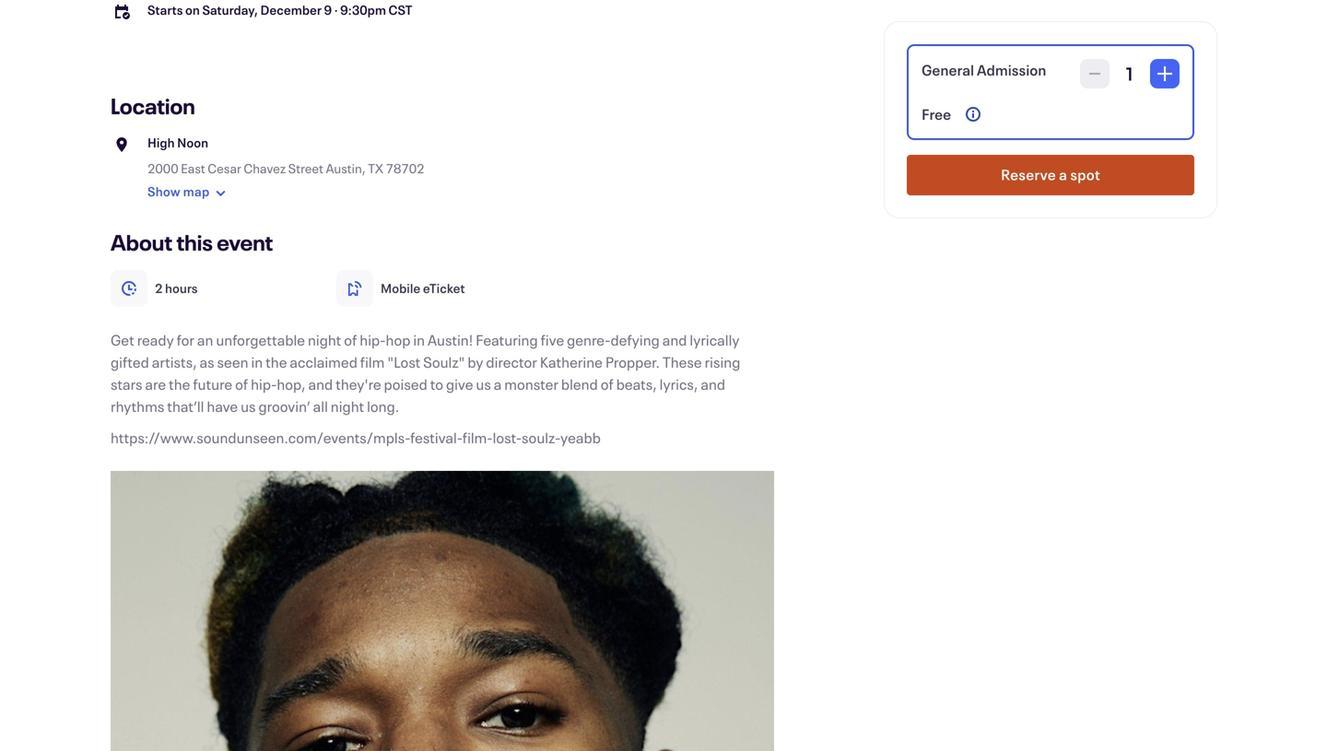 Task type: vqa. For each thing, say whether or not it's contained in the screenshot.
bottommost go
no



Task type: describe. For each thing, give the bounding box(es) containing it.
to
[[430, 374, 443, 394]]

they're
[[336, 374, 381, 394]]

2000
[[147, 160, 178, 177]]

poised
[[384, 374, 427, 394]]

december
[[260, 1, 322, 18]]

this
[[176, 228, 213, 257]]

·
[[334, 1, 338, 18]]

0 horizontal spatial the
[[169, 374, 190, 394]]

9:30pm
[[340, 1, 386, 18]]

give
[[446, 374, 473, 394]]

soulz-
[[522, 428, 560, 447]]

high noon 2000 east cesar chavez street austin, tx 78702
[[147, 134, 424, 177]]

hop,
[[277, 374, 306, 394]]

are
[[145, 374, 166, 394]]

lyrically
[[690, 330, 740, 350]]

austin,
[[326, 160, 366, 177]]

about this event
[[111, 228, 273, 257]]

0 vertical spatial in
[[413, 330, 425, 350]]

2 horizontal spatial and
[[701, 374, 725, 394]]

event
[[217, 228, 273, 257]]

0 horizontal spatial and
[[308, 374, 333, 394]]

0 vertical spatial us
[[476, 374, 491, 394]]

soulz"
[[423, 352, 465, 372]]

show
[[147, 183, 181, 200]]

1 horizontal spatial the
[[266, 352, 287, 372]]

rhythms
[[111, 396, 164, 416]]

show map button
[[147, 178, 232, 207]]

chavez
[[244, 160, 286, 177]]

five
[[541, 330, 564, 350]]

high
[[147, 134, 175, 151]]

mobile eticket
[[381, 280, 465, 297]]

film
[[360, 352, 385, 372]]

street
[[288, 160, 324, 177]]

acclaimed
[[290, 352, 357, 372]]

unforgettable
[[216, 330, 305, 350]]

have
[[207, 396, 238, 416]]

an
[[197, 330, 213, 350]]

film-
[[462, 428, 493, 447]]

as
[[200, 352, 214, 372]]

these
[[662, 352, 702, 372]]

https://www.soundunseen.com/events/mpls-festival-film-lost-soulz-yeabb
[[111, 428, 601, 447]]

map
[[183, 183, 210, 200]]

lyrics,
[[660, 374, 698, 394]]

yeabb
[[560, 428, 601, 447]]



Task type: locate. For each thing, give the bounding box(es) containing it.
on
[[185, 1, 200, 18]]

in
[[413, 330, 425, 350], [251, 352, 263, 372]]

hip- up groovin' on the bottom of page
[[251, 374, 277, 394]]

0 vertical spatial night
[[308, 330, 341, 350]]

1 vertical spatial the
[[169, 374, 190, 394]]

blend
[[561, 374, 598, 394]]

hop
[[386, 330, 410, 350]]

in down unforgettable
[[251, 352, 263, 372]]

0 horizontal spatial of
[[235, 374, 248, 394]]

monster
[[504, 374, 559, 394]]

eticket
[[423, 280, 465, 297]]

seen
[[217, 352, 248, 372]]

0 vertical spatial the
[[266, 352, 287, 372]]

night up acclaimed
[[308, 330, 341, 350]]

0 horizontal spatial hip-
[[251, 374, 277, 394]]

0 horizontal spatial us
[[241, 396, 256, 416]]

1 horizontal spatial and
[[662, 330, 687, 350]]

propper.
[[605, 352, 660, 372]]

tx
[[368, 160, 383, 177]]

starts on saturday, december 9 · 9:30pm cst
[[147, 1, 412, 18]]

austin!
[[428, 330, 473, 350]]

gifted
[[111, 352, 149, 372]]

stars
[[111, 374, 142, 394]]

us left a
[[476, 374, 491, 394]]

of right blend
[[601, 374, 614, 394]]

the up hop,
[[266, 352, 287, 372]]

78702
[[386, 160, 424, 177]]

all
[[313, 396, 328, 416]]

and up these
[[662, 330, 687, 350]]

that'll
[[167, 396, 204, 416]]

2 hours
[[155, 280, 198, 297]]

hip-
[[360, 330, 386, 350], [251, 374, 277, 394]]

about
[[111, 228, 172, 257]]

noon
[[177, 134, 208, 151]]

ready
[[137, 330, 174, 350]]

hip- up film
[[360, 330, 386, 350]]

night down they're
[[331, 396, 364, 416]]

rising
[[705, 352, 740, 372]]

2 horizontal spatial of
[[601, 374, 614, 394]]

1 horizontal spatial of
[[344, 330, 357, 350]]

of
[[344, 330, 357, 350], [235, 374, 248, 394], [601, 374, 614, 394]]

get
[[111, 330, 134, 350]]

the
[[266, 352, 287, 372], [169, 374, 190, 394]]

show map
[[147, 183, 210, 200]]

2
[[155, 280, 163, 297]]

by
[[468, 352, 483, 372]]

0 vertical spatial hip-
[[360, 330, 386, 350]]

festival-
[[410, 428, 462, 447]]

0 horizontal spatial in
[[251, 352, 263, 372]]

location
[[111, 91, 195, 120]]

east
[[181, 160, 205, 177]]

1 vertical spatial us
[[241, 396, 256, 416]]

lost-
[[493, 428, 522, 447]]

us
[[476, 374, 491, 394], [241, 396, 256, 416]]

1 vertical spatial in
[[251, 352, 263, 372]]

groovin'
[[258, 396, 310, 416]]

"lost
[[387, 352, 421, 372]]

katherine
[[540, 352, 603, 372]]

for
[[177, 330, 194, 350]]

defying
[[611, 330, 660, 350]]

1 horizontal spatial in
[[413, 330, 425, 350]]

saturday,
[[202, 1, 258, 18]]

the down artists, on the left top
[[169, 374, 190, 394]]

9
[[324, 1, 332, 18]]

director
[[486, 352, 537, 372]]

long.
[[367, 396, 399, 416]]

hours
[[165, 280, 198, 297]]

https://www.soundunseen.com/events/mpls-
[[111, 428, 410, 447]]

1 vertical spatial hip-
[[251, 374, 277, 394]]

1 vertical spatial night
[[331, 396, 364, 416]]

future
[[193, 374, 232, 394]]

genre-
[[567, 330, 611, 350]]

cesar
[[208, 160, 241, 177]]

a
[[494, 374, 502, 394]]

artists,
[[152, 352, 197, 372]]

starts
[[147, 1, 183, 18]]

get ready for an unforgettable night of hip-hop in austin! featuring five genre-defying and lyrically gifted artists, as seen in the acclaimed film "lost soulz" by director katherine propper. these rising stars are the future of hip-hop, and they're poised to give us a monster blend of beats, lyrics, and rhythms that'll have us groovin' all night long.
[[111, 330, 740, 416]]

and
[[662, 330, 687, 350], [308, 374, 333, 394], [701, 374, 725, 394]]

night
[[308, 330, 341, 350], [331, 396, 364, 416]]

us right "have"
[[241, 396, 256, 416]]

of down seen
[[235, 374, 248, 394]]

1 horizontal spatial hip-
[[360, 330, 386, 350]]

in right hop
[[413, 330, 425, 350]]

mobile
[[381, 280, 420, 297]]

of up acclaimed
[[344, 330, 357, 350]]

1 horizontal spatial us
[[476, 374, 491, 394]]

and up all
[[308, 374, 333, 394]]

and down rising
[[701, 374, 725, 394]]

beats,
[[616, 374, 657, 394]]

featuring
[[476, 330, 538, 350]]

cst
[[388, 1, 412, 18]]



